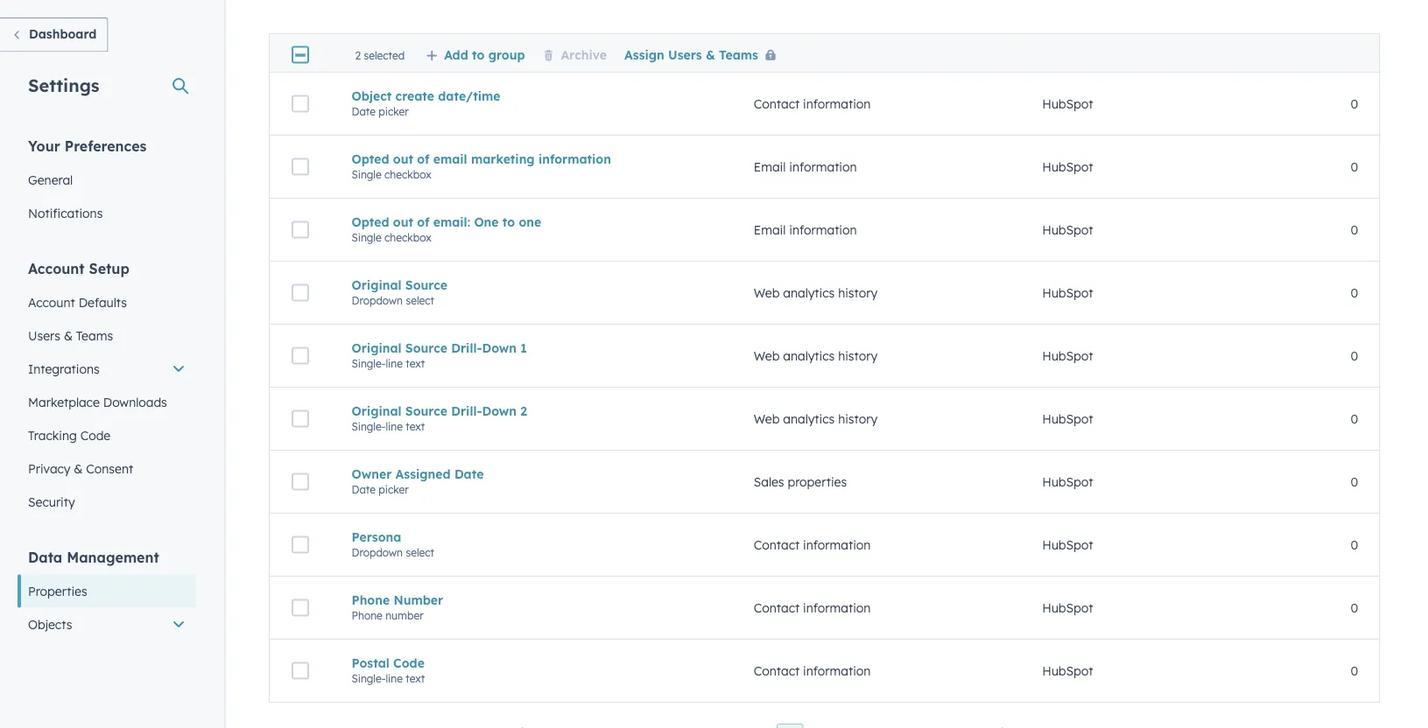 Task type: vqa. For each thing, say whether or not it's contained in the screenshot.
the fonts to the left
no



Task type: describe. For each thing, give the bounding box(es) containing it.
properties
[[28, 584, 87, 599]]

1 horizontal spatial users
[[668, 47, 702, 62]]

2 phone from the top
[[352, 609, 383, 622]]

information for object create date/time
[[803, 96, 871, 111]]

dropdown inside "original source dropdown select"
[[352, 294, 403, 307]]

single inside "opted out of email marketing information single checkbox"
[[352, 168, 382, 181]]

email information for opted out of email: one to one
[[754, 222, 857, 238]]

postal code button
[[352, 656, 712, 671]]

contact information for phone number
[[754, 601, 871, 616]]

hubspot for opted out of email marketing information
[[1042, 159, 1093, 175]]

users & teams link
[[18, 319, 196, 353]]

marketplace downloads
[[28, 395, 167, 410]]

pagination navigation
[[504, 724, 1022, 729]]

dropdown inside persona dropdown select
[[352, 546, 403, 559]]

number
[[385, 609, 424, 622]]

privacy & consent link
[[18, 452, 196, 486]]

add to group button
[[426, 47, 525, 62]]

date for object create date/time
[[352, 105, 376, 118]]

web for 2
[[754, 411, 780, 427]]

add to group
[[444, 47, 525, 62]]

hubspot for original source drill-down 1
[[1042, 348, 1093, 364]]

opted out of email: one to one button
[[352, 214, 712, 230]]

select inside "original source dropdown select"
[[406, 294, 434, 307]]

general link
[[18, 163, 196, 197]]

object create date/time button
[[352, 88, 712, 104]]

checkbox inside "opted out of email marketing information single checkbox"
[[385, 168, 431, 181]]

history for 1
[[838, 348, 878, 364]]

0 for persona
[[1351, 538, 1358, 553]]

Search search field
[[269, 0, 444, 0]]

defaults
[[79, 295, 127, 310]]

persona
[[352, 530, 401, 545]]

single inside opted out of email: one to one single checkbox
[[352, 231, 382, 244]]

line for original source drill-down 1
[[386, 357, 403, 370]]

original source drill-down 2 single-line text
[[352, 404, 527, 433]]

users & teams
[[28, 328, 113, 343]]

to inside opted out of email: one to one single checkbox
[[503, 214, 515, 230]]

picker for assigned
[[379, 483, 409, 496]]

add
[[444, 47, 468, 62]]

date for owner assigned date
[[352, 483, 376, 496]]

downloads
[[103, 395, 167, 410]]

source for original source drill-down 1
[[405, 340, 448, 356]]

general
[[28, 172, 73, 187]]

down for 2
[[482, 404, 517, 419]]

security link
[[18, 486, 196, 519]]

single- inside postal code single-line text
[[352, 672, 386, 686]]

archive
[[561, 47, 607, 62]]

dashboard link
[[0, 18, 108, 52]]

text for original source drill-down 2
[[406, 420, 425, 433]]

& for consent
[[74, 461, 83, 476]]

sales properties
[[754, 474, 847, 490]]

marketing
[[471, 151, 535, 167]]

archive button
[[543, 47, 607, 62]]

contact for postal code
[[754, 664, 800, 679]]

create
[[396, 88, 434, 104]]

1 phone from the top
[[352, 593, 390, 608]]

hubspot for original source
[[1042, 285, 1093, 301]]

history for 2
[[838, 411, 878, 427]]

persona button
[[352, 530, 712, 545]]

0 for phone number
[[1351, 601, 1358, 616]]

original source drill-down 1 button
[[352, 340, 712, 356]]

privacy & consent
[[28, 461, 133, 476]]

of for email:
[[417, 214, 430, 230]]

1 vertical spatial date
[[454, 467, 484, 482]]

previous page image
[[510, 727, 531, 729]]

hubspot for original source drill-down 2
[[1042, 411, 1093, 427]]

settings
[[28, 74, 99, 96]]

persona dropdown select
[[352, 530, 434, 559]]

information for postal code
[[803, 664, 871, 679]]

2 selected
[[355, 48, 405, 62]]

postal
[[352, 656, 390, 671]]

hubspot for object create date/time
[[1042, 96, 1093, 111]]

0 for original source
[[1351, 285, 1358, 301]]

contact for persona
[[754, 538, 800, 553]]

date/time
[[438, 88, 501, 104]]

account for account defaults
[[28, 295, 75, 310]]

objects
[[28, 617, 72, 632]]

opted out of email marketing information single checkbox
[[352, 151, 611, 181]]

preferences
[[65, 137, 147, 155]]

owner assigned date button
[[352, 467, 712, 482]]

account for account setup
[[28, 260, 85, 277]]

source for original source drill-down 2
[[405, 404, 448, 419]]

email
[[433, 151, 467, 167]]

assigned
[[395, 467, 451, 482]]

dashboard
[[29, 26, 97, 42]]

opted out of email marketing information button
[[352, 151, 712, 167]]

0 for owner assigned date
[[1351, 474, 1358, 490]]

next page image
[[995, 727, 1016, 729]]

phone number phone number
[[352, 593, 443, 622]]

your
[[28, 137, 60, 155]]

assign users & teams button
[[624, 47, 783, 62]]

email information for opted out of email marketing information
[[754, 159, 857, 175]]

owner
[[352, 467, 392, 482]]

text for original source drill-down 1
[[406, 357, 425, 370]]

1 analytics from the top
[[783, 285, 835, 301]]

contact for phone number
[[754, 601, 800, 616]]

your preferences
[[28, 137, 147, 155]]

assign users & teams
[[624, 47, 758, 62]]

hubspot for opted out of email: one to one
[[1042, 222, 1093, 238]]

analytics for 2
[[783, 411, 835, 427]]

1
[[520, 340, 527, 356]]

single- for original source drill-down 1
[[352, 357, 386, 370]]

analytics for 1
[[783, 348, 835, 364]]

web analytics history for 1
[[754, 348, 878, 364]]

integrations
[[28, 361, 100, 377]]

phone number button
[[352, 593, 712, 608]]

0 horizontal spatial 2
[[355, 48, 361, 62]]

properties link
[[18, 575, 196, 608]]

security
[[28, 494, 75, 510]]



Task type: locate. For each thing, give the bounding box(es) containing it.
1 horizontal spatial to
[[503, 214, 515, 230]]

0 vertical spatial web analytics history
[[754, 285, 878, 301]]

drill- for 2
[[451, 404, 482, 419]]

1 dropdown from the top
[[352, 294, 403, 307]]

1 vertical spatial picker
[[379, 483, 409, 496]]

0 vertical spatial checkbox
[[385, 168, 431, 181]]

line for original source drill-down 2
[[386, 420, 403, 433]]

line
[[386, 357, 403, 370], [386, 420, 403, 433], [386, 672, 403, 686]]

users up integrations
[[28, 328, 60, 343]]

3 text from the top
[[406, 672, 425, 686]]

account up the "account defaults"
[[28, 260, 85, 277]]

date down owner
[[352, 483, 376, 496]]

date right assigned at the bottom
[[454, 467, 484, 482]]

out for email:
[[393, 214, 413, 230]]

0 for object create date/time
[[1351, 96, 1358, 111]]

1 vertical spatial single-
[[352, 420, 386, 433]]

7 0 from the top
[[1351, 474, 1358, 490]]

2 down from the top
[[482, 404, 517, 419]]

8 0 from the top
[[1351, 538, 1358, 553]]

web for 1
[[754, 348, 780, 364]]

code down marketplace downloads
[[80, 428, 111, 443]]

group
[[488, 47, 525, 62]]

0 vertical spatial history
[[838, 285, 878, 301]]

analytics
[[783, 285, 835, 301], [783, 348, 835, 364], [783, 411, 835, 427]]

1 vertical spatial line
[[386, 420, 403, 433]]

0 vertical spatial to
[[472, 47, 485, 62]]

3 source from the top
[[405, 404, 448, 419]]

line up owner
[[386, 420, 403, 433]]

1 vertical spatial source
[[405, 340, 448, 356]]

2 account from the top
[[28, 295, 75, 310]]

tracking code
[[28, 428, 111, 443]]

1 vertical spatial account
[[28, 295, 75, 310]]

hubspot for persona
[[1042, 538, 1093, 553]]

code right the postal at the left of page
[[393, 656, 425, 671]]

picker down create
[[379, 105, 409, 118]]

checkbox up opted out of email: one to one single checkbox
[[385, 168, 431, 181]]

3 single- from the top
[[352, 672, 386, 686]]

to right add
[[472, 47, 485, 62]]

date down object
[[352, 105, 376, 118]]

selected
[[364, 48, 405, 62]]

owner assigned date date picker
[[352, 467, 484, 496]]

down left 1 at the top left
[[482, 340, 517, 356]]

2 line from the top
[[386, 420, 403, 433]]

out for email
[[393, 151, 413, 167]]

4 contact information from the top
[[754, 664, 871, 679]]

1 contact information from the top
[[754, 96, 871, 111]]

teams
[[719, 47, 758, 62], [76, 328, 113, 343]]

2 source from the top
[[405, 340, 448, 356]]

2 of from the top
[[417, 214, 430, 230]]

source inside 'original source drill-down 1 single-line text'
[[405, 340, 448, 356]]

1 web from the top
[[754, 285, 780, 301]]

2 vertical spatial text
[[406, 672, 425, 686]]

picker down owner
[[379, 483, 409, 496]]

& up integrations
[[64, 328, 73, 343]]

information for persona
[[803, 538, 871, 553]]

2 web analytics history from the top
[[754, 348, 878, 364]]

down
[[482, 340, 517, 356], [482, 404, 517, 419]]

notifications
[[28, 205, 103, 221]]

2 vertical spatial history
[[838, 411, 878, 427]]

contact information for persona
[[754, 538, 871, 553]]

hubspot for owner assigned date
[[1042, 474, 1093, 490]]

marketplace downloads link
[[18, 386, 196, 419]]

date
[[352, 105, 376, 118], [454, 467, 484, 482], [352, 483, 376, 496]]

2 down 1 at the top left
[[520, 404, 527, 419]]

opted inside opted out of email: one to one single checkbox
[[352, 214, 389, 230]]

0 for opted out of email marketing information
[[1351, 159, 1358, 175]]

original source drill-down 2 button
[[352, 404, 712, 419]]

original inside "original source dropdown select"
[[352, 277, 402, 293]]

0 vertical spatial opted
[[352, 151, 389, 167]]

hubspot for postal code
[[1042, 664, 1093, 679]]

original inside 'original source drill-down 1 single-line text'
[[352, 340, 402, 356]]

web analytics history
[[754, 285, 878, 301], [754, 348, 878, 364], [754, 411, 878, 427]]

dropdown down persona
[[352, 546, 403, 559]]

0 horizontal spatial &
[[64, 328, 73, 343]]

code inside account setup element
[[80, 428, 111, 443]]

line inside postal code single-line text
[[386, 672, 403, 686]]

4 contact from the top
[[754, 664, 800, 679]]

1 select from the top
[[406, 294, 434, 307]]

1 vertical spatial single
[[352, 231, 382, 244]]

drill- for 1
[[451, 340, 482, 356]]

9 0 from the top
[[1351, 601, 1358, 616]]

3 web from the top
[[754, 411, 780, 427]]

1 contact from the top
[[754, 96, 800, 111]]

data management
[[28, 549, 159, 566]]

your preferences element
[[18, 136, 196, 230]]

contact information for object create date/time
[[754, 96, 871, 111]]

opted up "original source dropdown select"
[[352, 214, 389, 230]]

2 dropdown from the top
[[352, 546, 403, 559]]

down for 1
[[482, 340, 517, 356]]

line inside original source drill-down 2 single-line text
[[386, 420, 403, 433]]

text inside original source drill-down 2 single-line text
[[406, 420, 425, 433]]

3 hubspot from the top
[[1042, 222, 1093, 238]]

3 original from the top
[[352, 404, 402, 419]]

original for original source
[[352, 277, 402, 293]]

9 hubspot from the top
[[1042, 601, 1093, 616]]

code for tracking code
[[80, 428, 111, 443]]

1 vertical spatial dropdown
[[352, 546, 403, 559]]

marketplace
[[28, 395, 100, 410]]

2 checkbox from the top
[[385, 231, 431, 244]]

email
[[754, 159, 786, 175], [754, 222, 786, 238]]

0 vertical spatial picker
[[379, 105, 409, 118]]

1 vertical spatial web analytics history
[[754, 348, 878, 364]]

date inside the object create date/time date picker
[[352, 105, 376, 118]]

0 vertical spatial 2
[[355, 48, 361, 62]]

1 source from the top
[[405, 277, 448, 293]]

1 vertical spatial drill-
[[451, 404, 482, 419]]

0 horizontal spatial code
[[80, 428, 111, 443]]

2 vertical spatial &
[[74, 461, 83, 476]]

one
[[474, 214, 499, 230]]

1 vertical spatial checkbox
[[385, 231, 431, 244]]

1 opted from the top
[[352, 151, 389, 167]]

0 for original source drill-down 2
[[1351, 411, 1358, 427]]

3 web analytics history from the top
[[754, 411, 878, 427]]

10 0 from the top
[[1351, 664, 1358, 679]]

2 opted from the top
[[352, 214, 389, 230]]

1 picker from the top
[[379, 105, 409, 118]]

1 horizontal spatial code
[[393, 656, 425, 671]]

1 vertical spatial to
[[503, 214, 515, 230]]

0 vertical spatial date
[[352, 105, 376, 118]]

opted out of email: one to one single checkbox
[[352, 214, 541, 244]]

2 single- from the top
[[352, 420, 386, 433]]

text up assigned at the bottom
[[406, 420, 425, 433]]

& right assign
[[706, 47, 715, 62]]

1 vertical spatial users
[[28, 328, 60, 343]]

1 history from the top
[[838, 285, 878, 301]]

original inside original source drill-down 2 single-line text
[[352, 404, 402, 419]]

1 vertical spatial phone
[[352, 609, 383, 622]]

1 down from the top
[[482, 340, 517, 356]]

2
[[355, 48, 361, 62], [520, 404, 527, 419]]

account setup
[[28, 260, 129, 277]]

down inside 'original source drill-down 1 single-line text'
[[482, 340, 517, 356]]

0 vertical spatial of
[[417, 151, 430, 167]]

0 vertical spatial select
[[406, 294, 434, 307]]

2 vertical spatial source
[[405, 404, 448, 419]]

email:
[[433, 214, 470, 230]]

0 vertical spatial analytics
[[783, 285, 835, 301]]

text down number
[[406, 672, 425, 686]]

down down original source drill-down 1 button
[[482, 404, 517, 419]]

5 0 from the top
[[1351, 348, 1358, 364]]

hubspot
[[1042, 96, 1093, 111], [1042, 159, 1093, 175], [1042, 222, 1093, 238], [1042, 285, 1093, 301], [1042, 348, 1093, 364], [1042, 411, 1093, 427], [1042, 474, 1093, 490], [1042, 538, 1093, 553], [1042, 601, 1093, 616], [1042, 664, 1093, 679]]

users right assign
[[668, 47, 702, 62]]

1 vertical spatial &
[[64, 328, 73, 343]]

2 vertical spatial date
[[352, 483, 376, 496]]

0 vertical spatial out
[[393, 151, 413, 167]]

2 inside original source drill-down 2 single-line text
[[520, 404, 527, 419]]

1 vertical spatial email
[[754, 222, 786, 238]]

number
[[394, 593, 443, 608]]

out
[[393, 151, 413, 167], [393, 214, 413, 230]]

3 history from the top
[[838, 411, 878, 427]]

1 vertical spatial history
[[838, 348, 878, 364]]

sales
[[754, 474, 784, 490]]

web analytics history for 2
[[754, 411, 878, 427]]

data
[[28, 549, 62, 566]]

1 vertical spatial 2
[[520, 404, 527, 419]]

phone up number
[[352, 593, 390, 608]]

1 text from the top
[[406, 357, 425, 370]]

4 hubspot from the top
[[1042, 285, 1093, 301]]

1 vertical spatial original
[[352, 340, 402, 356]]

0 vertical spatial text
[[406, 357, 425, 370]]

data management element
[[18, 548, 196, 708]]

checkbox inside opted out of email: one to one single checkbox
[[385, 231, 431, 244]]

1 vertical spatial down
[[482, 404, 517, 419]]

2 vertical spatial line
[[386, 672, 403, 686]]

information
[[803, 96, 871, 111], [539, 151, 611, 167], [789, 159, 857, 175], [789, 222, 857, 238], [803, 538, 871, 553], [803, 601, 871, 616], [803, 664, 871, 679]]

& right privacy
[[74, 461, 83, 476]]

3 contact information from the top
[[754, 601, 871, 616]]

properties
[[788, 474, 847, 490]]

1 hubspot from the top
[[1042, 96, 1093, 111]]

0 vertical spatial single-
[[352, 357, 386, 370]]

1 vertical spatial text
[[406, 420, 425, 433]]

phone left number
[[352, 609, 383, 622]]

down inside original source drill-down 2 single-line text
[[482, 404, 517, 419]]

0 vertical spatial phone
[[352, 593, 390, 608]]

0 horizontal spatial users
[[28, 328, 60, 343]]

2 web from the top
[[754, 348, 780, 364]]

1 vertical spatial web
[[754, 348, 780, 364]]

users
[[668, 47, 702, 62], [28, 328, 60, 343]]

opted for opted out of email: one to one
[[352, 214, 389, 230]]

0 for original source drill-down 1
[[1351, 348, 1358, 364]]

picker inside the object create date/time date picker
[[379, 105, 409, 118]]

integrations button
[[18, 353, 196, 386]]

checkbox up "original source dropdown select"
[[385, 231, 431, 244]]

10 hubspot from the top
[[1042, 664, 1093, 679]]

1 vertical spatial opted
[[352, 214, 389, 230]]

text up original source drill-down 2 single-line text
[[406, 357, 425, 370]]

object
[[352, 88, 392, 104]]

2 single from the top
[[352, 231, 382, 244]]

2 vertical spatial web analytics history
[[754, 411, 878, 427]]

of inside "opted out of email marketing information single checkbox"
[[417, 151, 430, 167]]

2 drill- from the top
[[451, 404, 482, 419]]

line up original source drill-down 2 single-line text
[[386, 357, 403, 370]]

single- inside original source drill-down 2 single-line text
[[352, 420, 386, 433]]

single
[[352, 168, 382, 181], [352, 231, 382, 244]]

source
[[405, 277, 448, 293], [405, 340, 448, 356], [405, 404, 448, 419]]

0 vertical spatial teams
[[719, 47, 758, 62]]

1 email from the top
[[754, 159, 786, 175]]

information inside "opted out of email marketing information single checkbox"
[[539, 151, 611, 167]]

original for original source drill-down 2
[[352, 404, 402, 419]]

out inside "opted out of email marketing information single checkbox"
[[393, 151, 413, 167]]

code for postal code single-line text
[[393, 656, 425, 671]]

line down the postal at the left of page
[[386, 672, 403, 686]]

2 0 from the top
[[1351, 159, 1358, 175]]

single- down "original source dropdown select"
[[352, 357, 386, 370]]

email for opted out of email marketing information
[[754, 159, 786, 175]]

select inside persona dropdown select
[[406, 546, 434, 559]]

text
[[406, 357, 425, 370], [406, 420, 425, 433], [406, 672, 425, 686]]

0 vertical spatial web
[[754, 285, 780, 301]]

2 vertical spatial web
[[754, 411, 780, 427]]

0 vertical spatial source
[[405, 277, 448, 293]]

object create date/time date picker
[[352, 88, 501, 118]]

tracking code link
[[18, 419, 196, 452]]

opted inside "opted out of email marketing information single checkbox"
[[352, 151, 389, 167]]

opted for opted out of email marketing information
[[352, 151, 389, 167]]

management
[[67, 549, 159, 566]]

single- inside 'original source drill-down 1 single-line text'
[[352, 357, 386, 370]]

0 vertical spatial line
[[386, 357, 403, 370]]

original for original source drill-down 1
[[352, 340, 402, 356]]

dropdown up 'original source drill-down 1 single-line text'
[[352, 294, 403, 307]]

out left email:
[[393, 214, 413, 230]]

0 vertical spatial dropdown
[[352, 294, 403, 307]]

single down object
[[352, 168, 382, 181]]

contact information for postal code
[[754, 664, 871, 679]]

consent
[[86, 461, 133, 476]]

2 hubspot from the top
[[1042, 159, 1093, 175]]

single- for original source drill-down 2
[[352, 420, 386, 433]]

group
[[269, 0, 444, 0]]

1 vertical spatial analytics
[[783, 348, 835, 364]]

users inside account setup element
[[28, 328, 60, 343]]

1 horizontal spatial 2
[[520, 404, 527, 419]]

1 of from the top
[[417, 151, 430, 167]]

of for email
[[417, 151, 430, 167]]

5 hubspot from the top
[[1042, 348, 1093, 364]]

2 analytics from the top
[[783, 348, 835, 364]]

1 vertical spatial of
[[417, 214, 430, 230]]

web
[[754, 285, 780, 301], [754, 348, 780, 364], [754, 411, 780, 427]]

1 checkbox from the top
[[385, 168, 431, 181]]

account
[[28, 260, 85, 277], [28, 295, 75, 310]]

to left one
[[503, 214, 515, 230]]

source inside original source drill-down 2 single-line text
[[405, 404, 448, 419]]

information for opted out of email: one to one
[[789, 222, 857, 238]]

1 account from the top
[[28, 260, 85, 277]]

2 vertical spatial analytics
[[783, 411, 835, 427]]

teams inside account setup element
[[76, 328, 113, 343]]

0 horizontal spatial teams
[[76, 328, 113, 343]]

1 single from the top
[[352, 168, 382, 181]]

3 line from the top
[[386, 672, 403, 686]]

dropdown
[[352, 294, 403, 307], [352, 546, 403, 559]]

1 email information from the top
[[754, 159, 857, 175]]

6 hubspot from the top
[[1042, 411, 1093, 427]]

2 text from the top
[[406, 420, 425, 433]]

0 vertical spatial original
[[352, 277, 402, 293]]

of left email:
[[417, 214, 430, 230]]

1 vertical spatial select
[[406, 546, 434, 559]]

objects button
[[18, 608, 196, 642]]

1 line from the top
[[386, 357, 403, 370]]

1 out from the top
[[393, 151, 413, 167]]

1 vertical spatial out
[[393, 214, 413, 230]]

0 for postal code
[[1351, 664, 1358, 679]]

1 vertical spatial email information
[[754, 222, 857, 238]]

0 horizontal spatial to
[[472, 47, 485, 62]]

account defaults
[[28, 295, 127, 310]]

information for phone number
[[803, 601, 871, 616]]

select
[[406, 294, 434, 307], [406, 546, 434, 559]]

picker for create
[[379, 105, 409, 118]]

single-
[[352, 357, 386, 370], [352, 420, 386, 433], [352, 672, 386, 686]]

email for opted out of email: one to one
[[754, 222, 786, 238]]

1 vertical spatial code
[[393, 656, 425, 671]]

out inside opted out of email: one to one single checkbox
[[393, 214, 413, 230]]

0 vertical spatial users
[[668, 47, 702, 62]]

account defaults link
[[18, 286, 196, 319]]

3 contact from the top
[[754, 601, 800, 616]]

account setup element
[[18, 259, 196, 519]]

history
[[838, 285, 878, 301], [838, 348, 878, 364], [838, 411, 878, 427]]

original source button
[[352, 277, 712, 293]]

2 contact information from the top
[[754, 538, 871, 553]]

3 0 from the top
[[1351, 222, 1358, 238]]

2 vertical spatial original
[[352, 404, 402, 419]]

2 history from the top
[[838, 348, 878, 364]]

line inside 'original source drill-down 1 single-line text'
[[386, 357, 403, 370]]

0 vertical spatial email information
[[754, 159, 857, 175]]

contact for object create date/time
[[754, 96, 800, 111]]

information for opted out of email marketing information
[[789, 159, 857, 175]]

source inside "original source dropdown select"
[[405, 277, 448, 293]]

single- up owner
[[352, 420, 386, 433]]

original source drill-down 1 single-line text
[[352, 340, 527, 370]]

1 single- from the top
[[352, 357, 386, 370]]

2 select from the top
[[406, 546, 434, 559]]

2 left selected
[[355, 48, 361, 62]]

2 picker from the top
[[379, 483, 409, 496]]

hubspot for phone number
[[1042, 601, 1093, 616]]

0 for opted out of email: one to one
[[1351, 222, 1358, 238]]

drill- left 1 at the top left
[[451, 340, 482, 356]]

2 email information from the top
[[754, 222, 857, 238]]

of left "email"
[[417, 151, 430, 167]]

select up 'original source drill-down 1 single-line text'
[[406, 294, 434, 307]]

source for original source
[[405, 277, 448, 293]]

1 drill- from the top
[[451, 340, 482, 356]]

source down "original source dropdown select"
[[405, 340, 448, 356]]

picker inside owner assigned date date picker
[[379, 483, 409, 496]]

8 hubspot from the top
[[1042, 538, 1093, 553]]

& for teams
[[64, 328, 73, 343]]

2 contact from the top
[[754, 538, 800, 553]]

single up "original source dropdown select"
[[352, 231, 382, 244]]

1 horizontal spatial &
[[74, 461, 83, 476]]

postal code single-line text
[[352, 656, 425, 686]]

1 web analytics history from the top
[[754, 285, 878, 301]]

assign
[[624, 47, 665, 62]]

single- down the postal at the left of page
[[352, 672, 386, 686]]

code inside postal code single-line text
[[393, 656, 425, 671]]

drill- down 'original source drill-down 1 single-line text'
[[451, 404, 482, 419]]

source down opted out of email: one to one single checkbox
[[405, 277, 448, 293]]

contact
[[754, 96, 800, 111], [754, 538, 800, 553], [754, 601, 800, 616], [754, 664, 800, 679]]

picker
[[379, 105, 409, 118], [379, 483, 409, 496]]

drill-
[[451, 340, 482, 356], [451, 404, 482, 419]]

phone
[[352, 593, 390, 608], [352, 609, 383, 622]]

2 out from the top
[[393, 214, 413, 230]]

2 horizontal spatial &
[[706, 47, 715, 62]]

2 original from the top
[[352, 340, 402, 356]]

1 original from the top
[[352, 277, 402, 293]]

source down 'original source drill-down 1 single-line text'
[[405, 404, 448, 419]]

out left "email"
[[393, 151, 413, 167]]

one
[[519, 214, 541, 230]]

of inside opted out of email: one to one single checkbox
[[417, 214, 430, 230]]

0 vertical spatial single
[[352, 168, 382, 181]]

tracking
[[28, 428, 77, 443]]

0 vertical spatial account
[[28, 260, 85, 277]]

0 vertical spatial email
[[754, 159, 786, 175]]

2 vertical spatial single-
[[352, 672, 386, 686]]

original
[[352, 277, 402, 293], [352, 340, 402, 356], [352, 404, 402, 419]]

1 vertical spatial teams
[[76, 328, 113, 343]]

select up number
[[406, 546, 434, 559]]

1 0 from the top
[[1351, 96, 1358, 111]]

0 vertical spatial drill-
[[451, 340, 482, 356]]

1 horizontal spatial teams
[[719, 47, 758, 62]]

4 0 from the top
[[1351, 285, 1358, 301]]

6 0 from the top
[[1351, 411, 1358, 427]]

account up users & teams
[[28, 295, 75, 310]]

0 vertical spatial &
[[706, 47, 715, 62]]

3 analytics from the top
[[783, 411, 835, 427]]

notifications link
[[18, 197, 196, 230]]

7 hubspot from the top
[[1042, 474, 1093, 490]]

opted down object
[[352, 151, 389, 167]]

text inside postal code single-line text
[[406, 672, 425, 686]]

drill- inside 'original source drill-down 1 single-line text'
[[451, 340, 482, 356]]

privacy
[[28, 461, 70, 476]]

&
[[706, 47, 715, 62], [64, 328, 73, 343], [74, 461, 83, 476]]

2 email from the top
[[754, 222, 786, 238]]

code
[[80, 428, 111, 443], [393, 656, 425, 671]]

setup
[[89, 260, 129, 277]]

text inside 'original source drill-down 1 single-line text'
[[406, 357, 425, 370]]

original source dropdown select
[[352, 277, 448, 307]]

0 vertical spatial down
[[482, 340, 517, 356]]

0 vertical spatial code
[[80, 428, 111, 443]]

drill- inside original source drill-down 2 single-line text
[[451, 404, 482, 419]]



